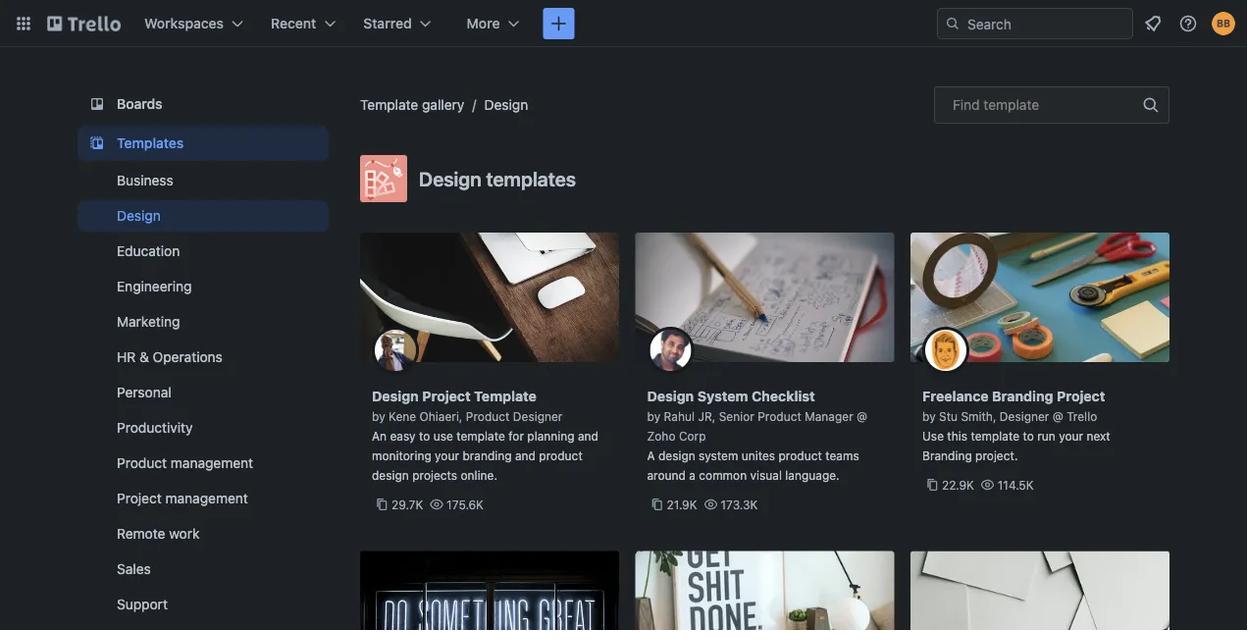 Task type: describe. For each thing, give the bounding box(es) containing it.
support
[[117, 596, 168, 613]]

design system checklist by rahul jr, senior product manager @ zoho corp a design system unites product teams around a common visual language.
[[647, 388, 868, 482]]

product inside design project template by kene ohiaeri, product designer an easy to use template for planning and monitoring your branding and product design projects online.
[[466, 409, 510, 423]]

starred button
[[352, 8, 443, 39]]

visual
[[751, 468, 782, 482]]

management for product management
[[171, 455, 253, 471]]

personal
[[117, 384, 172, 401]]

template inside design project template by kene ohiaeri, product designer an easy to use template for planning and monitoring your branding and product design projects online.
[[457, 429, 505, 443]]

marketing
[[117, 314, 180, 330]]

freelance branding project by stu smith, designer @ trello use this template to run your next branding project.
[[923, 388, 1111, 462]]

template gallery link
[[360, 97, 465, 113]]

designer inside design project template by kene ohiaeri, product designer an easy to use template for planning and monitoring your branding and product design projects online.
[[513, 409, 563, 423]]

freelance
[[923, 388, 989, 404]]

product management link
[[78, 448, 329, 479]]

gallery
[[422, 97, 465, 113]]

product inside design project template by kene ohiaeri, product designer an easy to use template for planning and monitoring your branding and product design projects online.
[[539, 449, 583, 462]]

more
[[467, 15, 500, 31]]

project management
[[117, 490, 248, 507]]

boards link
[[78, 86, 329, 122]]

project inside design project template by kene ohiaeri, product designer an easy to use template for planning and monitoring your branding and product design projects online.
[[422, 388, 471, 404]]

system
[[698, 388, 749, 404]]

&
[[139, 349, 149, 365]]

boards
[[117, 96, 163, 112]]

0 horizontal spatial product
[[117, 455, 167, 471]]

workspaces
[[144, 15, 224, 31]]

a
[[647, 449, 655, 462]]

design icon image
[[360, 155, 407, 202]]

hr
[[117, 349, 136, 365]]

design for project
[[372, 388, 419, 404]]

to inside freelance branding project by stu smith, designer @ trello use this template to run your next branding project.
[[1023, 429, 1035, 443]]

your inside design project template by kene ohiaeri, product designer an easy to use template for planning and monitoring your branding and product design projects online.
[[435, 449, 459, 462]]

0 vertical spatial design link
[[484, 97, 528, 113]]

search image
[[945, 16, 961, 31]]

engineering link
[[78, 271, 329, 302]]

product inside design system checklist by rahul jr, senior product manager @ zoho corp a design system unites product teams around a common visual language.
[[758, 409, 802, 423]]

Search field
[[961, 9, 1133, 38]]

education link
[[78, 236, 329, 267]]

senior
[[719, 409, 755, 423]]

back to home image
[[47, 8, 121, 39]]

stu smith, designer @ trello image
[[923, 327, 970, 374]]

online.
[[461, 468, 498, 482]]

branding
[[463, 449, 512, 462]]

productivity
[[117, 420, 193, 436]]

recent
[[271, 15, 316, 31]]

planning
[[528, 429, 575, 443]]

remote work
[[117, 526, 200, 542]]

for
[[509, 429, 524, 443]]

ohiaeri,
[[420, 409, 463, 423]]

project.
[[976, 449, 1018, 462]]

work
[[169, 526, 200, 542]]

create board or workspace image
[[549, 14, 569, 33]]

design for system
[[647, 388, 694, 404]]

114.5k
[[998, 478, 1034, 492]]

education
[[117, 243, 180, 259]]

template inside field
[[984, 97, 1040, 113]]

design for templates
[[419, 167, 482, 190]]

rahul
[[664, 409, 695, 423]]

teams
[[826, 449, 860, 462]]

by for design project template
[[372, 409, 385, 423]]

remote work link
[[78, 518, 329, 550]]

design inside design system checklist by rahul jr, senior product manager @ zoho corp a design system unites product teams around a common visual language.
[[659, 449, 696, 462]]

template board image
[[85, 132, 109, 155]]

easy
[[390, 429, 416, 443]]

starred
[[364, 15, 412, 31]]

1 vertical spatial branding
[[923, 449, 973, 462]]

project inside freelance branding project by stu smith, designer @ trello use this template to run your next branding project.
[[1057, 388, 1106, 404]]

smith,
[[961, 409, 997, 423]]

use
[[434, 429, 453, 443]]

workspaces button
[[133, 8, 255, 39]]

trello
[[1067, 409, 1098, 423]]

checklist
[[752, 388, 816, 404]]

business
[[117, 172, 173, 188]]

templates
[[486, 167, 576, 190]]

engineering
[[117, 278, 192, 295]]

more button
[[455, 8, 532, 39]]



Task type: vqa. For each thing, say whether or not it's contained in the screenshot.


Task type: locate. For each thing, give the bounding box(es) containing it.
1 horizontal spatial product
[[466, 409, 510, 423]]

21.9k
[[667, 498, 698, 511]]

management down the productivity link
[[171, 455, 253, 471]]

template left gallery
[[360, 97, 418, 113]]

design down monitoring
[[372, 468, 409, 482]]

by inside freelance branding project by stu smith, designer @ trello use this template to run your next branding project.
[[923, 409, 936, 423]]

product down checklist
[[758, 409, 802, 423]]

project
[[422, 388, 471, 404], [1057, 388, 1106, 404], [117, 490, 162, 507]]

product
[[539, 449, 583, 462], [779, 449, 823, 462]]

design up rahul
[[647, 388, 694, 404]]

design project template by kene ohiaeri, product designer an easy to use template for planning and monitoring your branding and product design projects online.
[[372, 388, 599, 482]]

bob builder (bobbuilder40) image
[[1212, 12, 1236, 35]]

rahul jr, senior product manager @ zoho corp image
[[647, 327, 695, 374]]

template right find
[[984, 97, 1040, 113]]

1 vertical spatial design
[[372, 468, 409, 482]]

1 horizontal spatial template
[[474, 388, 537, 404]]

and right planning
[[578, 429, 599, 443]]

1 horizontal spatial branding
[[993, 388, 1054, 404]]

2 horizontal spatial project
[[1057, 388, 1106, 404]]

0 horizontal spatial design
[[372, 468, 409, 482]]

@ inside freelance branding project by stu smith, designer @ trello use this template to run your next branding project.
[[1053, 409, 1064, 423]]

0 vertical spatial design
[[659, 449, 696, 462]]

use
[[923, 429, 944, 443]]

0 horizontal spatial and
[[515, 449, 536, 462]]

173.3k
[[721, 498, 758, 511]]

2 by from the left
[[647, 409, 661, 423]]

design inside design link
[[117, 208, 161, 224]]

template
[[984, 97, 1040, 113], [457, 429, 505, 443], [971, 429, 1020, 443]]

1 horizontal spatial your
[[1059, 429, 1084, 443]]

product down productivity
[[117, 455, 167, 471]]

1 horizontal spatial and
[[578, 429, 599, 443]]

29.7k
[[392, 498, 423, 511]]

product up for
[[466, 409, 510, 423]]

2 @ from the left
[[1053, 409, 1064, 423]]

project up remote
[[117, 490, 162, 507]]

by inside design system checklist by rahul jr, senior product manager @ zoho corp a design system unites product teams around a common visual language.
[[647, 409, 661, 423]]

design up around
[[659, 449, 696, 462]]

branding up run
[[993, 388, 1054, 404]]

0 horizontal spatial design link
[[78, 200, 329, 232]]

1 horizontal spatial project
[[422, 388, 471, 404]]

find
[[953, 97, 980, 113]]

1 by from the left
[[372, 409, 385, 423]]

manager
[[805, 409, 854, 423]]

corp
[[679, 429, 706, 443]]

designer
[[513, 409, 563, 423], [1000, 409, 1050, 423]]

kene ohiaeri, product designer image
[[372, 327, 419, 374]]

sales link
[[78, 554, 329, 585]]

and
[[578, 429, 599, 443], [515, 449, 536, 462]]

your inside freelance branding project by stu smith, designer @ trello use this template to run your next branding project.
[[1059, 429, 1084, 443]]

2 horizontal spatial by
[[923, 409, 936, 423]]

to left run
[[1023, 429, 1035, 443]]

template inside freelance branding project by stu smith, designer @ trello use this template to run your next branding project.
[[971, 429, 1020, 443]]

design down the business
[[117, 208, 161, 224]]

design up kene
[[372, 388, 419, 404]]

1 to from the left
[[419, 429, 430, 443]]

your down trello
[[1059, 429, 1084, 443]]

management
[[171, 455, 253, 471], [165, 490, 248, 507]]

find template
[[953, 97, 1040, 113]]

by for design system checklist
[[647, 409, 661, 423]]

system
[[699, 449, 739, 462]]

1 product from the left
[[539, 449, 583, 462]]

0 vertical spatial management
[[171, 455, 253, 471]]

templates link
[[78, 126, 329, 161]]

by for freelance branding project
[[923, 409, 936, 423]]

jr,
[[698, 409, 716, 423]]

kene
[[389, 409, 416, 423]]

by inside design project template by kene ohiaeri, product designer an easy to use template for planning and monitoring your branding and product design projects online.
[[372, 409, 385, 423]]

0 vertical spatial template
[[360, 97, 418, 113]]

product management
[[117, 455, 253, 471]]

1 horizontal spatial designer
[[1000, 409, 1050, 423]]

1 designer from the left
[[513, 409, 563, 423]]

and down for
[[515, 449, 536, 462]]

recent button
[[259, 8, 348, 39]]

1 horizontal spatial by
[[647, 409, 661, 423]]

by left stu
[[923, 409, 936, 423]]

board image
[[85, 92, 109, 116]]

1 vertical spatial your
[[435, 449, 459, 462]]

template gallery
[[360, 97, 465, 113]]

marketing link
[[78, 306, 329, 338]]

1 vertical spatial management
[[165, 490, 248, 507]]

sales
[[117, 561, 151, 577]]

next
[[1087, 429, 1111, 443]]

175.6k
[[447, 498, 484, 511]]

by up the zoho
[[647, 409, 661, 423]]

product down planning
[[539, 449, 583, 462]]

templates
[[117, 135, 184, 151]]

by
[[372, 409, 385, 423], [647, 409, 661, 423], [923, 409, 936, 423]]

design right gallery
[[484, 97, 528, 113]]

project up ohiaeri,
[[422, 388, 471, 404]]

design inside design system checklist by rahul jr, senior product manager @ zoho corp a design system unites product teams around a common visual language.
[[647, 388, 694, 404]]

monitoring
[[372, 449, 432, 462]]

management down the product management link
[[165, 490, 248, 507]]

0 horizontal spatial to
[[419, 429, 430, 443]]

0 horizontal spatial branding
[[923, 449, 973, 462]]

branding down the this
[[923, 449, 973, 462]]

22.9k
[[942, 478, 975, 492]]

template up branding
[[457, 429, 505, 443]]

0 notifications image
[[1142, 12, 1165, 35]]

1 vertical spatial template
[[474, 388, 537, 404]]

0 horizontal spatial project
[[117, 490, 162, 507]]

0 vertical spatial your
[[1059, 429, 1084, 443]]

zoho
[[647, 429, 676, 443]]

template inside design project template by kene ohiaeri, product designer an easy to use template for planning and monitoring your branding and product design projects online.
[[474, 388, 537, 404]]

your
[[1059, 429, 1084, 443], [435, 449, 459, 462]]

design link right gallery
[[484, 97, 528, 113]]

common
[[699, 468, 747, 482]]

0 horizontal spatial @
[[857, 409, 868, 423]]

remote
[[117, 526, 165, 542]]

your down the use
[[435, 449, 459, 462]]

2 horizontal spatial product
[[758, 409, 802, 423]]

1 vertical spatial and
[[515, 449, 536, 462]]

designer inside freelance branding project by stu smith, designer @ trello use this template to run your next branding project.
[[1000, 409, 1050, 423]]

@ right manager at the bottom right of the page
[[857, 409, 868, 423]]

a
[[689, 468, 696, 482]]

hr & operations
[[117, 349, 223, 365]]

hr & operations link
[[78, 342, 329, 373]]

run
[[1038, 429, 1056, 443]]

0 vertical spatial branding
[[993, 388, 1054, 404]]

an
[[372, 429, 387, 443]]

1 horizontal spatial product
[[779, 449, 823, 462]]

project up trello
[[1057, 388, 1106, 404]]

designer up planning
[[513, 409, 563, 423]]

product
[[466, 409, 510, 423], [758, 409, 802, 423], [117, 455, 167, 471]]

template
[[360, 97, 418, 113], [474, 388, 537, 404]]

open information menu image
[[1179, 14, 1199, 33]]

project management link
[[78, 483, 329, 514]]

0 horizontal spatial by
[[372, 409, 385, 423]]

primary element
[[0, 0, 1248, 47]]

1 horizontal spatial @
[[1053, 409, 1064, 423]]

business link
[[78, 165, 329, 196]]

projects
[[412, 468, 458, 482]]

productivity link
[[78, 412, 329, 444]]

template up project.
[[971, 429, 1020, 443]]

support link
[[78, 589, 329, 620]]

1 vertical spatial design link
[[78, 200, 329, 232]]

language.
[[786, 468, 840, 482]]

personal link
[[78, 377, 329, 408]]

0 vertical spatial and
[[578, 429, 599, 443]]

1 horizontal spatial design
[[659, 449, 696, 462]]

to
[[419, 429, 430, 443], [1023, 429, 1035, 443]]

this
[[948, 429, 968, 443]]

@ up run
[[1053, 409, 1064, 423]]

0 horizontal spatial product
[[539, 449, 583, 462]]

@ inside design system checklist by rahul jr, senior product manager @ zoho corp a design system unites product teams around a common visual language.
[[857, 409, 868, 423]]

designer up run
[[1000, 409, 1050, 423]]

Find template field
[[935, 86, 1170, 124]]

1 horizontal spatial design link
[[484, 97, 528, 113]]

operations
[[153, 349, 223, 365]]

design link
[[484, 97, 528, 113], [78, 200, 329, 232]]

stu
[[940, 409, 958, 423]]

0 horizontal spatial template
[[360, 97, 418, 113]]

branding
[[993, 388, 1054, 404], [923, 449, 973, 462]]

1 @ from the left
[[857, 409, 868, 423]]

0 horizontal spatial your
[[435, 449, 459, 462]]

to inside design project template by kene ohiaeri, product designer an easy to use template for planning and monitoring your branding and product design projects online.
[[419, 429, 430, 443]]

template up for
[[474, 388, 537, 404]]

@
[[857, 409, 868, 423], [1053, 409, 1064, 423]]

to left the use
[[419, 429, 430, 443]]

management for project management
[[165, 490, 248, 507]]

1 horizontal spatial to
[[1023, 429, 1035, 443]]

2 to from the left
[[1023, 429, 1035, 443]]

design inside design project template by kene ohiaeri, product designer an easy to use template for planning and monitoring your branding and product design projects online.
[[372, 388, 419, 404]]

product up language.
[[779, 449, 823, 462]]

design
[[659, 449, 696, 462], [372, 468, 409, 482]]

3 by from the left
[[923, 409, 936, 423]]

2 designer from the left
[[1000, 409, 1050, 423]]

design right "design icon"
[[419, 167, 482, 190]]

by up an
[[372, 409, 385, 423]]

design
[[484, 97, 528, 113], [419, 167, 482, 190], [117, 208, 161, 224], [372, 388, 419, 404], [647, 388, 694, 404]]

around
[[647, 468, 686, 482]]

design link down business link
[[78, 200, 329, 232]]

design templates
[[419, 167, 576, 190]]

product inside design system checklist by rahul jr, senior product manager @ zoho corp a design system unites product teams around a common visual language.
[[779, 449, 823, 462]]

design inside design project template by kene ohiaeri, product designer an easy to use template for planning and monitoring your branding and product design projects online.
[[372, 468, 409, 482]]

unites
[[742, 449, 776, 462]]

2 product from the left
[[779, 449, 823, 462]]

0 horizontal spatial designer
[[513, 409, 563, 423]]



